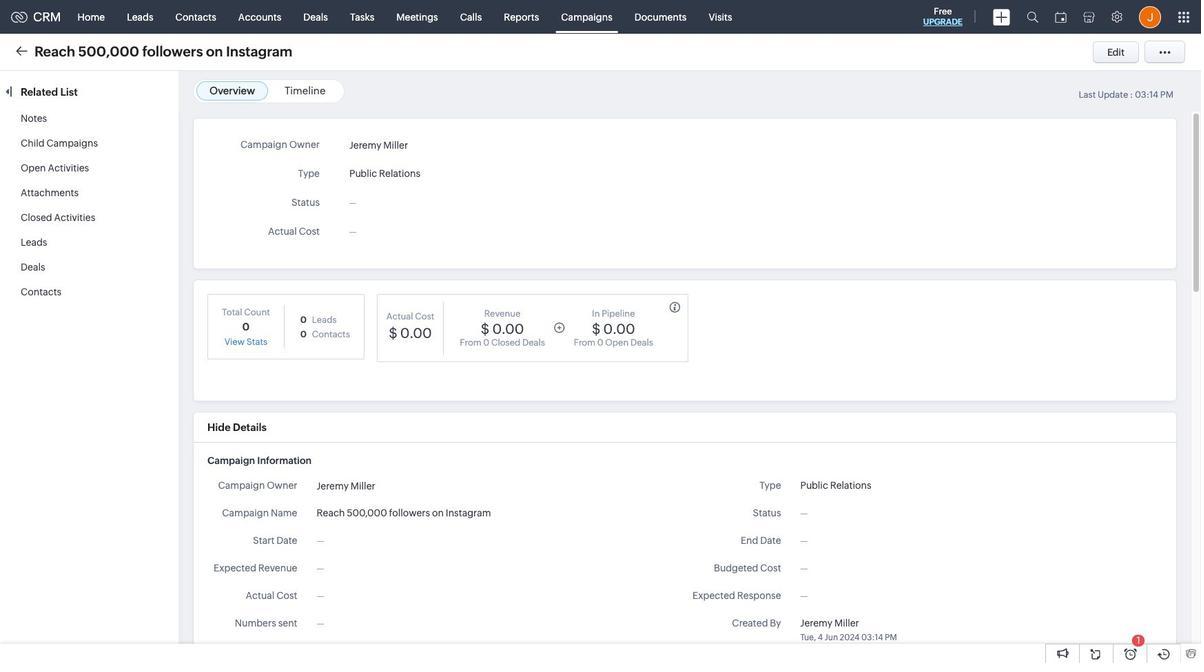 Task type: vqa. For each thing, say whether or not it's contained in the screenshot.
logo
yes



Task type: locate. For each thing, give the bounding box(es) containing it.
profile image
[[1139, 6, 1162, 28]]



Task type: describe. For each thing, give the bounding box(es) containing it.
create menu image
[[993, 9, 1011, 25]]

search image
[[1027, 11, 1039, 23]]

search element
[[1019, 0, 1047, 34]]

profile element
[[1131, 0, 1170, 33]]

logo image
[[11, 11, 28, 22]]

create menu element
[[985, 0, 1019, 33]]

calendar image
[[1055, 11, 1067, 22]]



